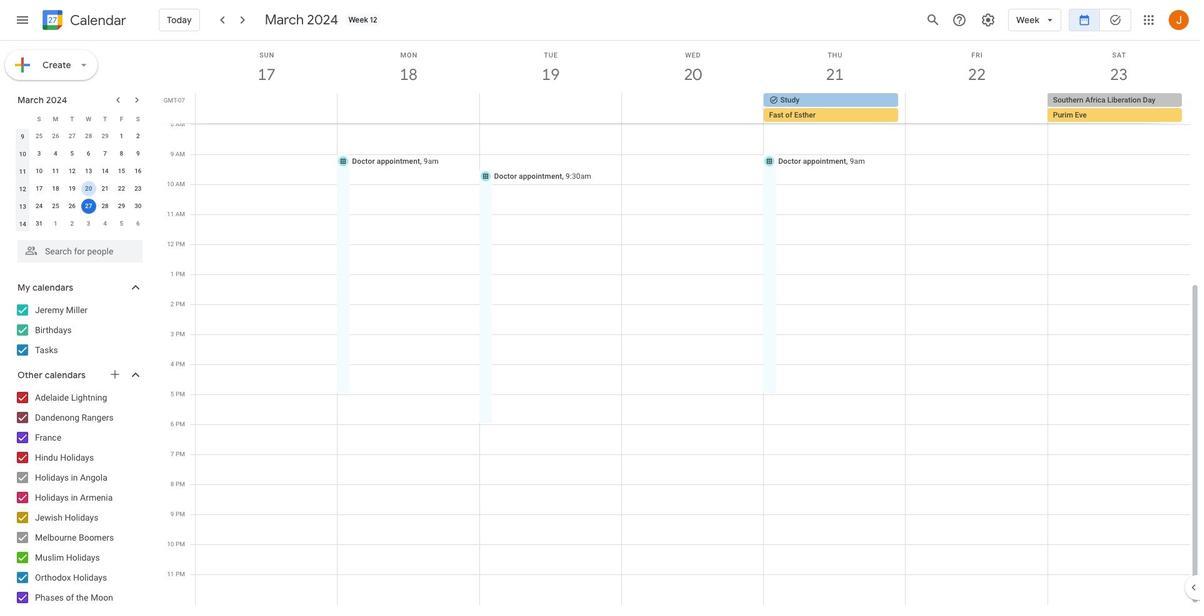 Task type: describe. For each thing, give the bounding box(es) containing it.
1 element
[[114, 129, 129, 144]]

2 element
[[131, 129, 146, 144]]

3 element
[[32, 146, 47, 161]]

19 element
[[65, 181, 80, 196]]

17 element
[[32, 181, 47, 196]]

Search for people text field
[[25, 240, 135, 263]]

23 element
[[131, 181, 146, 196]]

february 25 element
[[32, 129, 47, 144]]

settings menu image
[[981, 13, 996, 28]]

16 element
[[131, 164, 146, 179]]

5 element
[[65, 146, 80, 161]]

april 3 element
[[81, 216, 96, 231]]

april 6 element
[[131, 216, 146, 231]]

27, today element
[[81, 199, 96, 214]]

column header inside march 2024 grid
[[14, 110, 31, 128]]

14 element
[[98, 164, 113, 179]]

31 element
[[32, 216, 47, 231]]

7 element
[[98, 146, 113, 161]]

february 26 element
[[48, 129, 63, 144]]

row group inside march 2024 grid
[[14, 128, 146, 233]]

april 4 element
[[98, 216, 113, 231]]

add other calendars image
[[109, 368, 121, 381]]

february 29 element
[[98, 129, 113, 144]]

15 element
[[114, 164, 129, 179]]

april 1 element
[[48, 216, 63, 231]]

february 28 element
[[81, 129, 96, 144]]

29 element
[[114, 199, 129, 214]]



Task type: locate. For each thing, give the bounding box(es) containing it.
other calendars list
[[3, 388, 155, 605]]

february 27 element
[[65, 129, 80, 144]]

cell
[[196, 93, 338, 123], [338, 93, 480, 123], [480, 93, 622, 123], [622, 93, 764, 123], [764, 93, 906, 123], [906, 93, 1048, 123], [1048, 93, 1190, 123], [80, 180, 97, 198], [80, 198, 97, 215]]

None search field
[[0, 235, 155, 263]]

26 element
[[65, 199, 80, 214]]

25 element
[[48, 199, 63, 214]]

4 element
[[48, 146, 63, 161]]

10 element
[[32, 164, 47, 179]]

22 element
[[114, 181, 129, 196]]

8 element
[[114, 146, 129, 161]]

30 element
[[131, 199, 146, 214]]

column header
[[14, 110, 31, 128]]

6 element
[[81, 146, 96, 161]]

row
[[190, 93, 1200, 123], [14, 110, 146, 128], [14, 128, 146, 145], [14, 145, 146, 163], [14, 163, 146, 180], [14, 180, 146, 198], [14, 198, 146, 215], [14, 215, 146, 233]]

20 element
[[81, 181, 96, 196]]

heading
[[68, 13, 126, 28]]

28 element
[[98, 199, 113, 214]]

main drawer image
[[15, 13, 30, 28]]

calendar element
[[40, 8, 126, 35]]

13 element
[[81, 164, 96, 179]]

april 5 element
[[114, 216, 129, 231]]

row group
[[14, 128, 146, 233]]

24 element
[[32, 199, 47, 214]]

april 2 element
[[65, 216, 80, 231]]

march 2024 grid
[[12, 110, 146, 233]]

heading inside calendar element
[[68, 13, 126, 28]]

21 element
[[98, 181, 113, 196]]

11 element
[[48, 164, 63, 179]]

grid
[[160, 41, 1200, 605]]

9 element
[[131, 146, 146, 161]]

18 element
[[48, 181, 63, 196]]

my calendars list
[[3, 300, 155, 360]]

12 element
[[65, 164, 80, 179]]



Task type: vqa. For each thing, say whether or not it's contained in the screenshot.
22 ELEMENT
yes



